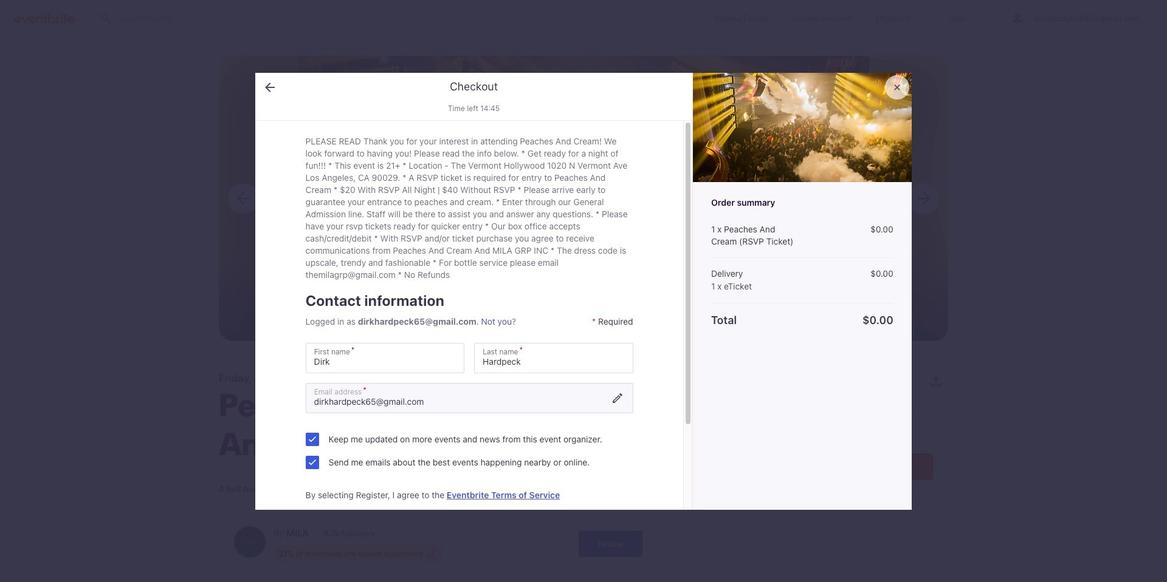 Task type: locate. For each thing, give the bounding box(es) containing it.
article
[[0, 36, 1167, 583]]



Task type: vqa. For each thing, say whether or not it's contained in the screenshot.
"wednesday 11/15"
no



Task type: describe. For each thing, give the bounding box(es) containing it.
organizer profile element
[[219, 517, 656, 573]]

eventbrite image
[[15, 12, 75, 24]]



